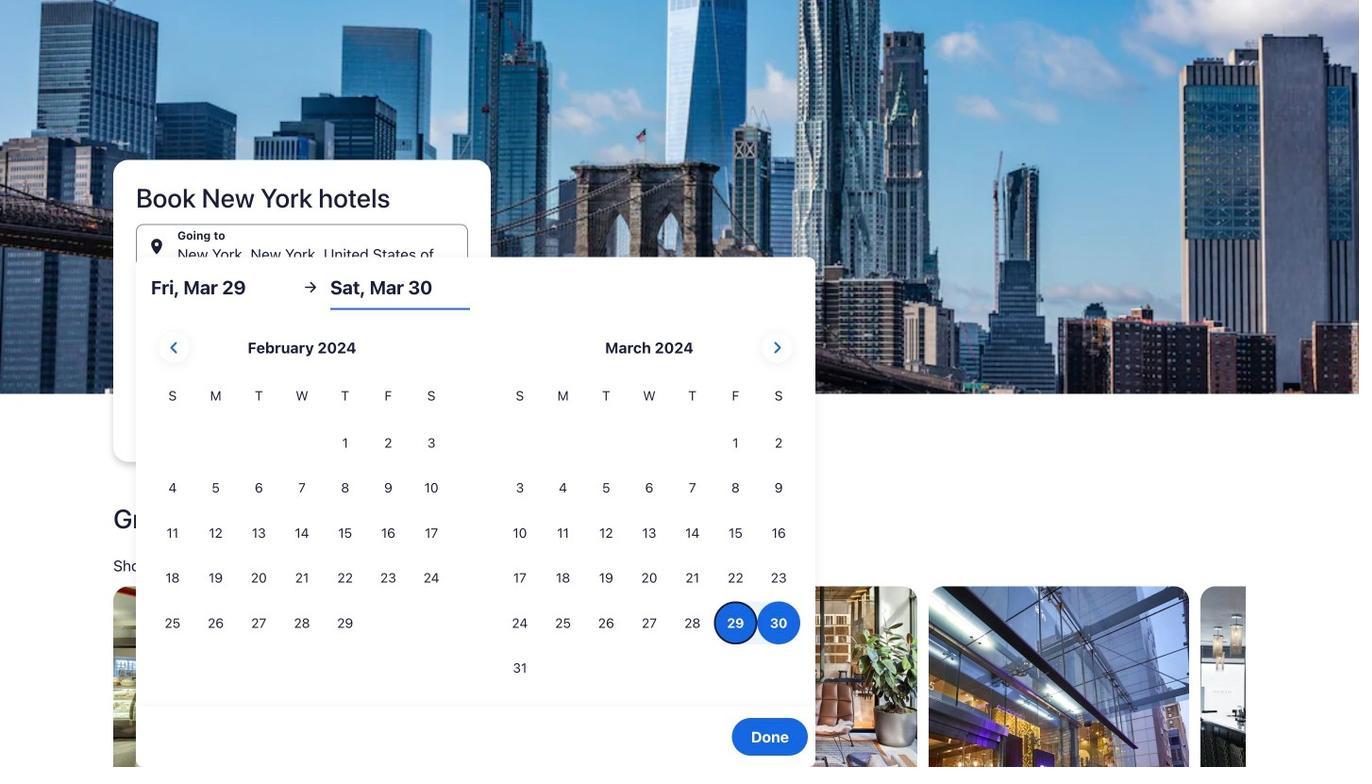 Task type: describe. For each thing, give the bounding box(es) containing it.
lobby sitting area image
[[657, 587, 917, 767]]

front of property image
[[929, 587, 1189, 767]]

february 2024 element
[[151, 386, 453, 647]]

wizard region
[[0, 0, 1359, 767]]

next month image
[[766, 336, 788, 359]]

living area image
[[385, 587, 646, 767]]

previous month image
[[163, 336, 186, 359]]

directional image
[[302, 279, 319, 296]]

restaurant image
[[1200, 587, 1359, 767]]



Task type: locate. For each thing, give the bounding box(es) containing it.
new york, new york, united states of america image
[[0, 0, 1359, 394]]

application inside wizard region
[[151, 325, 800, 692]]

march 2024 element
[[498, 386, 800, 692]]

cafe image
[[113, 587, 374, 767]]

application
[[151, 325, 800, 692]]



Task type: vqa. For each thing, say whether or not it's contained in the screenshot.
new york link
no



